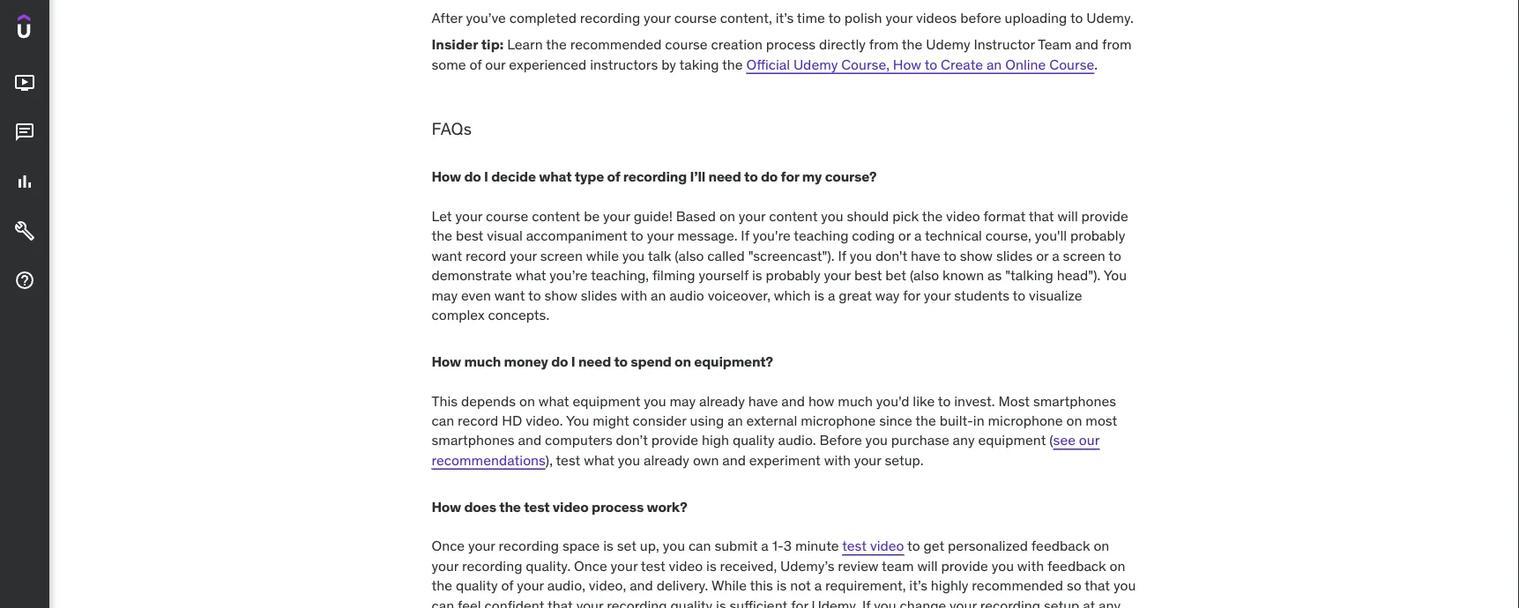 Task type: locate. For each thing, give the bounding box(es) containing it.
1 horizontal spatial already
[[699, 392, 745, 410]]

team
[[1038, 35, 1072, 54]]

do
[[464, 168, 481, 186], [761, 168, 778, 186], [551, 352, 568, 371]]

1 horizontal spatial smartphones
[[1033, 392, 1116, 410]]

0 horizontal spatial an
[[651, 286, 666, 304]]

an up high
[[728, 412, 743, 430]]

1 vertical spatial much
[[838, 392, 873, 410]]

how for how do i decide what type of recording i'll need to do for my course?
[[432, 168, 461, 186]]

0 horizontal spatial of
[[470, 55, 482, 73]]

if down teaching
[[838, 247, 847, 265]]

1 vertical spatial of
[[607, 168, 620, 186]]

received,
[[720, 557, 777, 575]]

it's left time
[[776, 9, 794, 27]]

once down 'space'
[[574, 557, 607, 575]]

1 vertical spatial slides
[[581, 286, 617, 304]]

2 vertical spatial course
[[486, 207, 528, 225]]

much right the how on the bottom of the page
[[838, 392, 873, 410]]

an down the instructor
[[987, 55, 1002, 73]]

you down requirement,
[[874, 596, 897, 608]]

2 vertical spatial of
[[501, 577, 514, 595]]

how
[[893, 55, 922, 73], [432, 168, 461, 186], [432, 352, 461, 371], [432, 498, 461, 516]]

have down technical
[[911, 247, 941, 265]]

you right so on the right
[[1114, 577, 1136, 595]]

and inside learn the recommended course creation process directly from the udemy instructor team and from some of our experienced instructors by taking the
[[1075, 35, 1099, 54]]

our inside "see our recommendations"
[[1079, 431, 1100, 449]]

how up let
[[432, 168, 461, 186]]

2 vertical spatial can
[[432, 596, 454, 608]]

3
[[784, 537, 792, 555]]

i left decide
[[484, 168, 488, 186]]

1 vertical spatial provide
[[651, 431, 698, 449]]

0 vertical spatial slides
[[996, 247, 1033, 265]]

space
[[563, 537, 600, 555]]

equipment down in
[[978, 431, 1046, 449]]

1 horizontal spatial slides
[[996, 247, 1033, 265]]

learn
[[507, 35, 543, 54]]

your down before
[[854, 451, 881, 469]]

1 vertical spatial udemy.
[[812, 596, 859, 608]]

provide up highly
[[941, 557, 988, 575]]

quality inside this depends on what equipment you may already have and how much you'd like to invest. most smartphones can record hd video. you might consider using an external microphone since the built-in microphone on most smartphones and computers don't provide high quality audio. before you purchase any equipment (
[[733, 431, 775, 449]]

udemy. inside to get personalized feedback on your recording quality. once your test video is received, udemy's review team will provide you with feedback on the quality of your audio, video, and delivery. while this is not a requirement, it's highly recommended so that you can feel confident that your recording quality is sufficient for udemy. if you change your recording setup at
[[812, 596, 859, 608]]

0 horizontal spatial once
[[432, 537, 465, 555]]

1 content from the left
[[532, 207, 581, 225]]

and down high
[[722, 451, 746, 469]]

1 horizontal spatial or
[[1036, 247, 1049, 265]]

can inside this depends on what equipment you may already have and how much you'd like to invest. most smartphones can record hd video. you might consider using an external microphone since the built-in microphone on most smartphones and computers don't provide high quality audio. before you purchase any equipment (
[[432, 412, 454, 430]]

can left submit
[[689, 537, 711, 555]]

type
[[575, 168, 604, 186]]

(also up filming
[[675, 247, 704, 265]]

much up the depends
[[464, 352, 501, 371]]

1 vertical spatial have
[[748, 392, 778, 410]]

consider
[[633, 412, 687, 430]]

1 microphone from the left
[[801, 412, 876, 430]]

that up 'you'll'
[[1029, 207, 1054, 225]]

video
[[946, 207, 980, 225], [553, 498, 589, 516], [870, 537, 904, 555], [669, 557, 703, 575]]

show
[[960, 247, 993, 265], [545, 286, 577, 304]]

it's up change
[[909, 577, 928, 595]]

1 vertical spatial will
[[917, 557, 938, 575]]

0 vertical spatial can
[[432, 412, 454, 430]]

2 horizontal spatial that
[[1085, 577, 1110, 595]]

your up confident
[[517, 577, 544, 595]]

from right team
[[1102, 35, 1132, 54]]

1 vertical spatial record
[[458, 412, 499, 430]]

1 horizontal spatial may
[[670, 392, 696, 410]]

0 horizontal spatial with
[[621, 286, 647, 304]]

that down the audio,
[[548, 596, 573, 608]]

with down before
[[824, 451, 851, 469]]

test inside to get personalized feedback on your recording quality. once your test video is received, udemy's review team will provide you with feedback on the quality of your audio, video, and delivery. while this is not a requirement, it's highly recommended so that you can feel confident that your recording quality is sufficient for udemy. if you change your recording setup at
[[641, 557, 665, 575]]

0 horizontal spatial equipment
[[573, 392, 641, 410]]

course
[[674, 9, 717, 27], [665, 35, 708, 54], [486, 207, 528, 225]]

test down up,
[[641, 557, 665, 575]]

udemy inside learn the recommended course creation process directly from the udemy instructor team and from some of our experienced instructors by taking the
[[926, 35, 971, 54]]

will inside to get personalized feedback on your recording quality. once your test video is received, udemy's review team will provide you with feedback on the quality of your audio, video, and delivery. while this is not a requirement, it's highly recommended so that you can feel confident that your recording quality is sufficient for udemy. if you change your recording setup at
[[917, 557, 938, 575]]

record up demonstrate
[[466, 247, 506, 265]]

0 horizontal spatial (also
[[675, 247, 704, 265]]

your up "great"
[[824, 266, 851, 284]]

video up technical
[[946, 207, 980, 225]]

see our recommendations
[[432, 431, 1100, 469]]

1 vertical spatial show
[[545, 286, 577, 304]]

don't
[[616, 431, 648, 449]]

uploading
[[1005, 9, 1067, 27]]

0 vertical spatial an
[[987, 55, 1002, 73]]

you'd
[[876, 392, 910, 410]]

test up review
[[842, 537, 867, 555]]

1 horizontal spatial quality
[[671, 596, 713, 608]]

and up .
[[1075, 35, 1099, 54]]

udemy. up .
[[1087, 9, 1134, 27]]

record inside let your course content be your guide! based on your content you should pick the video format that will provide the best visual accompaniment to your message. if you're teaching coding or a technical course, you'll probably want record your screen while you talk (also called "screencast"). if you don't have to show slides or a screen to demonstrate what you're teaching, filming yourself is probably your best bet (also known as "talking head"). you may even want to show slides with an audio voiceover, which is a great way for your students to visualize complex concepts.
[[466, 247, 506, 265]]

record inside this depends on what equipment you may already have and how much you'd like to invest. most smartphones can record hd video. you might consider using an external microphone since the built-in microphone on most smartphones and computers don't provide high quality audio. before you purchase any equipment (
[[458, 412, 499, 430]]

audio.
[[778, 431, 816, 449]]

your right polish on the top
[[886, 9, 913, 27]]

what left 'you're'
[[516, 266, 546, 284]]

do right money
[[551, 352, 568, 371]]

1 vertical spatial smartphones
[[432, 431, 515, 449]]

called
[[708, 247, 745, 265]]

how for how does the test video process work?
[[432, 498, 461, 516]]

you
[[1104, 266, 1127, 284], [566, 412, 589, 430]]

you down personalized
[[992, 557, 1014, 575]]

slides down course,
[[996, 247, 1033, 265]]

to get personalized feedback on your recording quality. once your test video is received, udemy's review team will provide you with feedback on the quality of your audio, video, and delivery. while this is not a requirement, it's highly recommended so that you can feel confident that your recording quality is sufficient for udemy. if you change your recording setup at 
[[432, 537, 1136, 608]]

2 microphone from the left
[[988, 412, 1063, 430]]

process for work?
[[592, 498, 644, 516]]

0 horizontal spatial best
[[456, 227, 484, 245]]

talk
[[648, 247, 671, 265]]

can
[[432, 412, 454, 430], [689, 537, 711, 555], [432, 596, 454, 608]]

1 vertical spatial an
[[651, 286, 666, 304]]

1 vertical spatial course
[[665, 35, 708, 54]]

1 vertical spatial best
[[855, 266, 882, 284]]

video,
[[589, 577, 626, 595]]

external
[[747, 412, 797, 430]]

can inside to get personalized feedback on your recording quality. once your test video is received, udemy's review team will provide you with feedback on the quality of your audio, video, and delivery. while this is not a requirement, it's highly recommended so that you can feel confident that your recording quality is sufficient for udemy. if you change your recording setup at
[[432, 596, 454, 608]]

1 vertical spatial can
[[689, 537, 711, 555]]

instructors
[[590, 55, 658, 73]]

udemy up create
[[926, 35, 971, 54]]

it's
[[776, 9, 794, 27], [909, 577, 928, 595]]

you're
[[753, 227, 791, 245]]

spend
[[631, 352, 672, 371]]

0 vertical spatial recommended
[[570, 35, 662, 54]]

is right 'which'
[[814, 286, 825, 304]]

guide!
[[634, 207, 673, 225]]

1 horizontal spatial content
[[769, 207, 818, 225]]

highly
[[931, 577, 969, 595]]

our down most
[[1079, 431, 1100, 449]]

1 vertical spatial need
[[578, 352, 611, 371]]

1 vertical spatial udemy
[[794, 55, 838, 73]]

may up complex
[[432, 286, 458, 304]]

for right the way
[[903, 286, 920, 304]]

0 horizontal spatial it's
[[776, 9, 794, 27]]

1 horizontal spatial once
[[574, 557, 607, 575]]

1 vertical spatial once
[[574, 557, 607, 575]]

course inside learn the recommended course creation process directly from the udemy instructor team and from some of our experienced instructors by taking the
[[665, 35, 708, 54]]

want up the concepts.
[[495, 286, 525, 304]]

on
[[720, 207, 735, 225], [675, 352, 691, 371], [519, 392, 535, 410], [1067, 412, 1082, 430], [1094, 537, 1110, 555], [1110, 557, 1126, 575]]

that
[[1029, 207, 1054, 225], [1085, 577, 1110, 595], [548, 596, 573, 608]]

it's inside to get personalized feedback on your recording quality. once your test video is received, udemy's review team will provide you with feedback on the quality of your audio, video, and delivery. while this is not a requirement, it's highly recommended so that you can feel confident that your recording quality is sufficient for udemy. if you change your recording setup at
[[909, 577, 928, 595]]

after
[[432, 9, 463, 27]]

submit
[[715, 537, 758, 555]]

0 horizontal spatial i
[[484, 168, 488, 186]]

already
[[699, 392, 745, 410], [644, 451, 690, 469]]

own
[[693, 451, 719, 469]]

will up 'you'll'
[[1058, 207, 1078, 225]]

screen up head").
[[1063, 247, 1106, 265]]

how up this
[[432, 352, 461, 371]]

0 vertical spatial udemy
[[926, 35, 971, 54]]

much
[[464, 352, 501, 371], [838, 392, 873, 410]]

process down after you've completed recording your course content, it's time to polish your videos before uploading to udemy.
[[766, 35, 816, 54]]

equipment up the might
[[573, 392, 641, 410]]

0 horizontal spatial udemy.
[[812, 596, 859, 608]]

2 horizontal spatial of
[[607, 168, 620, 186]]

recording
[[580, 9, 640, 27], [623, 168, 687, 186], [499, 537, 559, 555], [462, 557, 522, 575], [607, 596, 667, 608], [980, 596, 1041, 608]]

0 horizontal spatial recommended
[[570, 35, 662, 54]]

of right type
[[607, 168, 620, 186]]

feedback
[[1032, 537, 1090, 555], [1048, 557, 1106, 575]]

what up video.
[[539, 392, 569, 410]]

minute
[[795, 537, 839, 555]]

2 medium image from the top
[[14, 122, 35, 143]]

0 horizontal spatial need
[[578, 352, 611, 371]]

my
[[802, 168, 822, 186]]

creation
[[711, 35, 763, 54]]

that up at
[[1085, 577, 1110, 595]]

screen up 'you're'
[[540, 247, 583, 265]]

delivery.
[[657, 577, 708, 595]]

1 vertical spatial quality
[[456, 577, 498, 595]]

1 horizontal spatial our
[[1079, 431, 1100, 449]]

recommended inside to get personalized feedback on your recording quality. once your test video is received, udemy's review team will provide you with feedback on the quality of your audio, video, and delivery. while this is not a requirement, it's highly recommended so that you can feel confident that your recording quality is sufficient for udemy. if you change your recording setup at
[[972, 577, 1064, 595]]

2 vertical spatial that
[[548, 596, 573, 608]]

0 vertical spatial it's
[[776, 9, 794, 27]]

filming
[[653, 266, 695, 284]]

if down requirement,
[[862, 596, 871, 608]]

1 horizontal spatial need
[[709, 168, 741, 186]]

record down the depends
[[458, 412, 499, 430]]

0 vertical spatial much
[[464, 352, 501, 371]]

1 medium image from the top
[[14, 72, 35, 94]]

0 horizontal spatial much
[[464, 352, 501, 371]]

is left not
[[777, 577, 787, 595]]

2 horizontal spatial if
[[862, 596, 871, 608]]

0 vertical spatial already
[[699, 392, 745, 410]]

1 vertical spatial our
[[1079, 431, 1100, 449]]

sufficient
[[730, 596, 788, 608]]

best left visual
[[456, 227, 484, 245]]

(also right bet
[[910, 266, 939, 284]]

change
[[900, 596, 946, 608]]

quality down external on the bottom of page
[[733, 431, 775, 449]]

already left own
[[644, 451, 690, 469]]

process for directly
[[766, 35, 816, 54]]

quality
[[733, 431, 775, 449], [456, 577, 498, 595], [671, 596, 713, 608]]

0 vertical spatial or
[[898, 227, 911, 245]]

course inside let your course content be your guide! based on your content you should pick the video format that will provide the best visual accompaniment to your message. if you're teaching coding or a technical course, you'll probably want record your screen while you talk (also called "screencast"). if you don't have to show slides or a screen to demonstrate what you're teaching, filming yourself is probably your best bet (also known as "talking head"). you may even want to show slides with an audio voiceover, which is a great way for your students to visualize complex concepts.
[[486, 207, 528, 225]]

process inside learn the recommended course creation process directly from the udemy instructor team and from some of our experienced instructors by taking the
[[766, 35, 816, 54]]

process
[[766, 35, 816, 54], [592, 498, 644, 516]]

you've
[[466, 9, 506, 27]]

learn the recommended course creation process directly from the udemy instructor team and from some of our experienced instructors by taking the
[[432, 35, 1132, 73]]

1 vertical spatial may
[[670, 392, 696, 410]]

1 horizontal spatial have
[[911, 247, 941, 265]]

an inside let your course content be your guide! based on your content you should pick the video format that will provide the best visual accompaniment to your message. if you're teaching coding or a technical course, you'll probably want record your screen while you talk (also called "screencast"). if you don't have to show slides or a screen to demonstrate what you're teaching, filming yourself is probably your best bet (also known as "talking head"). you may even want to show slides with an audio voiceover, which is a great way for your students to visualize complex concepts.
[[651, 286, 666, 304]]

1 vertical spatial if
[[838, 247, 847, 265]]

our
[[485, 55, 506, 73], [1079, 431, 1100, 449]]

any
[[953, 431, 975, 449]]

0 horizontal spatial udemy
[[794, 55, 838, 73]]

you up teaching, at top
[[622, 247, 645, 265]]

may inside this depends on what equipment you may already have and how much you'd like to invest. most smartphones can record hd video. you might consider using an external microphone since the built-in microphone on most smartphones and computers don't provide high quality audio. before you purchase any equipment (
[[670, 392, 696, 410]]

2 horizontal spatial provide
[[1082, 207, 1129, 225]]

1 horizontal spatial you
[[1104, 266, 1127, 284]]

screen
[[540, 247, 583, 265], [1063, 247, 1106, 265]]

videos
[[916, 9, 957, 27]]

video.
[[526, 412, 563, 430]]

2 vertical spatial if
[[862, 596, 871, 608]]

1 horizontal spatial probably
[[1071, 227, 1125, 245]]

probably up head").
[[1071, 227, 1125, 245]]

for
[[781, 168, 799, 186], [903, 286, 920, 304], [791, 596, 808, 608]]

or down 'you'll'
[[1036, 247, 1049, 265]]

want
[[432, 247, 462, 265], [495, 286, 525, 304]]

medium image
[[14, 72, 35, 94], [14, 122, 35, 143], [14, 221, 35, 242], [14, 270, 35, 291]]

test right ),
[[556, 451, 581, 469]]

0 vertical spatial may
[[432, 286, 458, 304]]

provide inside to get personalized feedback on your recording quality. once your test video is received, udemy's review team will provide you with feedback on the quality of your audio, video, and delivery. while this is not a requirement, it's highly recommended so that you can feel confident that your recording quality is sufficient for udemy. if you change your recording setup at
[[941, 557, 988, 575]]

the
[[546, 35, 567, 54], [902, 35, 923, 54], [722, 55, 743, 73], [922, 207, 943, 225], [432, 227, 452, 245], [916, 412, 936, 430], [499, 498, 521, 516], [432, 577, 452, 595]]

an inside this depends on what equipment you may already have and how much you'd like to invest. most smartphones can record hd video. you might consider using an external microphone since the built-in microphone on most smartphones and computers don't provide high quality audio. before you purchase any equipment (
[[728, 412, 743, 430]]

pick
[[893, 207, 919, 225]]

you up computers
[[566, 412, 589, 430]]

even
[[461, 286, 491, 304]]

0 vertical spatial you
[[1104, 266, 1127, 284]]

with down teaching, at top
[[621, 286, 647, 304]]

work?
[[647, 498, 687, 516]]

of inside to get personalized feedback on your recording quality. once your test video is received, udemy's review team will provide you with feedback on the quality of your audio, video, and delivery. while this is not a requirement, it's highly recommended so that you can feel confident that your recording quality is sufficient for udemy. if you change your recording setup at
[[501, 577, 514, 595]]

what down computers
[[584, 451, 615, 469]]

some
[[432, 55, 466, 73]]

0 vertical spatial process
[[766, 35, 816, 54]]

at
[[1083, 596, 1095, 608]]

medium image
[[14, 171, 35, 192]]

content
[[532, 207, 581, 225], [769, 207, 818, 225]]

2 vertical spatial for
[[791, 596, 808, 608]]

i right money
[[571, 352, 575, 371]]

quality up 'feel'
[[456, 577, 498, 595]]

the inside this depends on what equipment you may already have and how much you'd like to invest. most smartphones can record hd video. you might consider using an external microphone since the built-in microphone on most smartphones and computers don't provide high quality audio. before you purchase any equipment (
[[916, 412, 936, 430]]

and down video.
[[518, 431, 542, 449]]

provide up head").
[[1082, 207, 1129, 225]]

recommended up setup
[[972, 577, 1064, 595]]

1 horizontal spatial microphone
[[988, 412, 1063, 430]]

1 horizontal spatial will
[[1058, 207, 1078, 225]]

4 medium image from the top
[[14, 270, 35, 291]]

setup.
[[885, 451, 924, 469]]

do left decide
[[464, 168, 481, 186]]

you down coding
[[850, 247, 872, 265]]

once
[[432, 537, 465, 555], [574, 557, 607, 575]]

of up confident
[[501, 577, 514, 595]]

0 horizontal spatial want
[[432, 247, 462, 265]]

0 horizontal spatial already
[[644, 451, 690, 469]]

can left 'feel'
[[432, 596, 454, 608]]

1 vertical spatial it's
[[909, 577, 928, 595]]

you right head").
[[1104, 266, 1127, 284]]

1 horizontal spatial recommended
[[972, 577, 1064, 595]]

1 screen from the left
[[540, 247, 583, 265]]

0 vertical spatial record
[[466, 247, 506, 265]]

1 horizontal spatial it's
[[909, 577, 928, 595]]

0 horizontal spatial our
[[485, 55, 506, 73]]

course?
[[825, 168, 877, 186]]

provide inside this depends on what equipment you may already have and how much you'd like to invest. most smartphones can record hd video. you might consider using an external microphone since the built-in microphone on most smartphones and computers don't provide high quality audio. before you purchase any equipment (
[[651, 431, 698, 449]]

computers
[[545, 431, 613, 449]]

0 vertical spatial that
[[1029, 207, 1054, 225]]

1 horizontal spatial udemy
[[926, 35, 971, 54]]

1 vertical spatial recommended
[[972, 577, 1064, 595]]

may up consider
[[670, 392, 696, 410]]

visual
[[487, 227, 523, 245]]

1 vertical spatial already
[[644, 451, 690, 469]]

1 vertical spatial want
[[495, 286, 525, 304]]

recording up quality.
[[499, 537, 559, 555]]

tip:
[[481, 35, 504, 54]]

if left you're on the top of the page
[[741, 227, 749, 245]]

1 horizontal spatial i
[[571, 352, 575, 371]]

1 vertical spatial probably
[[766, 266, 821, 284]]

you right up,
[[663, 537, 685, 555]]

the inside to get personalized feedback on your recording quality. once your test video is received, udemy's review team will provide you with feedback on the quality of your audio, video, and delivery. while this is not a requirement, it's highly recommended so that you can feel confident that your recording quality is sufficient for udemy. if you change your recording setup at
[[432, 577, 452, 595]]

a
[[914, 227, 922, 245], [1052, 247, 1060, 265], [828, 286, 835, 304], [761, 537, 769, 555], [815, 577, 822, 595]]

0 vertical spatial our
[[485, 55, 506, 73]]

0 horizontal spatial you
[[566, 412, 589, 430]]

1 horizontal spatial much
[[838, 392, 873, 410]]

you inside this depends on what equipment you may already have and how much you'd like to invest. most smartphones can record hd video. you might consider using an external microphone since the built-in microphone on most smartphones and computers don't provide high quality audio. before you purchase any equipment (
[[566, 412, 589, 430]]

recording up guide!
[[623, 168, 687, 186]]

quality.
[[526, 557, 571, 575]]



Task type: describe. For each thing, give the bounding box(es) containing it.
let your course content be your guide! based on your content you should pick the video format that will provide the best visual accompaniment to your message. if you're teaching coding or a technical course, you'll probably want record your screen while you talk (also called "screencast"). if you don't have to show slides or a screen to demonstrate what you're teaching, filming yourself is probably your best bet (also known as "talking head"). you may even want to show slides with an audio voiceover, which is a great way for your students to visualize complex concepts.
[[432, 207, 1129, 324]]

1 horizontal spatial (also
[[910, 266, 939, 284]]

a inside to get personalized feedback on your recording quality. once your test video is received, udemy's review team will provide you with feedback on the quality of your audio, video, and delivery. while this is not a requirement, it's highly recommended so that you can feel confident that your recording quality is sufficient for udemy. if you change your recording setup at
[[815, 577, 822, 595]]

once your recording space is set up, you can submit a 1-3 minute test video
[[432, 537, 904, 555]]

0 vertical spatial (also
[[675, 247, 704, 265]]

1 vertical spatial equipment
[[978, 431, 1046, 449]]

once inside to get personalized feedback on your recording quality. once your test video is received, udemy's review team will provide you with feedback on the quality of your audio, video, and delivery. while this is not a requirement, it's highly recommended so that you can feel confident that your recording quality is sufficient for udemy. if you change your recording setup at
[[574, 557, 607, 575]]

which
[[774, 286, 811, 304]]

completed
[[509, 9, 577, 27]]

provide inside let your course content be your guide! based on your content you should pick the video format that will provide the best visual accompaniment to your message. if you're teaching coding or a technical course, you'll probably want record your screen while you talk (also called "screencast"). if you don't have to show slides or a screen to demonstrate what you're teaching, filming yourself is probably your best bet (also known as "talking head"). you may even want to show slides with an audio voiceover, which is a great way for your students to visualize complex concepts.
[[1082, 207, 1129, 225]]

depends
[[461, 392, 516, 410]]

this
[[750, 577, 773, 595]]

0 vertical spatial once
[[432, 537, 465, 555]]

"screencast").
[[748, 247, 835, 265]]

may inside let your course content be your guide! based on your content you should pick the video format that will provide the best visual accompaniment to your message. if you're teaching coding or a technical course, you'll probably want record your screen while you talk (also called "screencast"). if you don't have to show slides or a screen to demonstrate what you're teaching, filming yourself is probably your best bet (also known as "talking head"). you may even want to show slides with an audio voiceover, which is a great way for your students to visualize complex concepts.
[[432, 286, 458, 304]]

while
[[712, 577, 747, 595]]

your right let
[[455, 207, 482, 225]]

1 horizontal spatial with
[[824, 451, 851, 469]]

to inside to get personalized feedback on your recording quality. once your test video is received, udemy's review team will provide you with feedback on the quality of your audio, video, and delivery. while this is not a requirement, it's highly recommended so that you can feel confident that your recording quality is sufficient for udemy. if you change your recording setup at
[[907, 537, 920, 555]]

with inside to get personalized feedback on your recording quality. once your test video is received, udemy's review team will provide you with feedback on the quality of your audio, video, and delivery. while this is not a requirement, it's highly recommended so that you can feel confident that your recording quality is sufficient for udemy. if you change your recording setup at
[[1018, 557, 1044, 575]]

your down highly
[[950, 596, 977, 608]]

message.
[[677, 227, 738, 245]]

"talking
[[1005, 266, 1054, 284]]

you down don't
[[618, 451, 640, 469]]

your up talk
[[647, 227, 674, 245]]

yourself
[[699, 266, 749, 284]]

built-
[[940, 412, 973, 430]]

known
[[943, 266, 984, 284]]

video up team
[[870, 537, 904, 555]]

a down 'you'll'
[[1052, 247, 1060, 265]]

much inside this depends on what equipment you may already have and how much you'd like to invest. most smartphones can record hd video. you might consider using an external microphone since the built-in microphone on most smartphones and computers don't provide high quality audio. before you purchase any equipment (
[[838, 392, 873, 410]]

0 horizontal spatial that
[[548, 596, 573, 608]]

money
[[504, 352, 548, 371]]

for inside let your course content be your guide! based on your content you should pick the video format that will provide the best visual accompaniment to your message. if you're teaching coding or a technical course, you'll probably want record your screen while you talk (also called "screencast"). if you don't have to show slides or a screen to demonstrate what you're teaching, filming yourself is probably your best bet (also known as "talking head"). you may even want to show slides with an audio voiceover, which is a great way for your students to visualize complex concepts.
[[903, 286, 920, 304]]

1-
[[772, 537, 784, 555]]

0 horizontal spatial show
[[545, 286, 577, 304]]

polish
[[845, 9, 882, 27]]

0 vertical spatial for
[[781, 168, 799, 186]]

requirement,
[[825, 577, 906, 595]]

video up 'space'
[[553, 498, 589, 516]]

0 vertical spatial probably
[[1071, 227, 1125, 245]]

recording up instructors at the left top
[[580, 9, 640, 27]]

you inside let your course content be your guide! based on your content you should pick the video format that will provide the best visual accompaniment to your message. if you're teaching coding or a technical course, you'll probably want record your screen while you talk (also called "screencast"). if you don't have to show slides or a screen to demonstrate what you're teaching, filming yourself is probably your best bet (also known as "talking head"). you may even want to show slides with an audio voiceover, which is a great way for your students to visualize complex concepts.
[[1104, 266, 1127, 284]]

see
[[1053, 431, 1076, 449]]

most
[[999, 392, 1030, 410]]

3 medium image from the top
[[14, 221, 35, 242]]

see our recommendations link
[[432, 431, 1100, 469]]

your down set
[[611, 557, 638, 575]]

1 vertical spatial or
[[1036, 247, 1049, 265]]

with inside let your course content be your guide! based on your content you should pick the video format that will provide the best visual accompaniment to your message. if you're teaching coding or a technical course, you'll probably want record your screen while you talk (also called "screencast"). if you don't have to show slides or a screen to demonstrate what you're teaching, filming yourself is probably your best bet (also known as "talking head"). you may even want to show slides with an audio voiceover, which is a great way for your students to visualize complex concepts.
[[621, 286, 647, 304]]

format
[[984, 207, 1026, 225]]

0 vertical spatial feedback
[[1032, 537, 1090, 555]]

1 from from the left
[[869, 35, 899, 54]]

course
[[1050, 55, 1095, 73]]

to inside this depends on what equipment you may already have and how much you'd like to invest. most smartphones can record hd video. you might consider using an external microphone since the built-in microphone on most smartphones and computers don't provide high quality audio. before you purchase any equipment (
[[938, 392, 951, 410]]

most
[[1086, 412, 1118, 430]]

demonstrate
[[432, 266, 512, 284]]

1 vertical spatial feedback
[[1048, 557, 1106, 575]]

your down does
[[468, 537, 495, 555]]

have inside let your course content be your guide! based on your content you should pick the video format that will provide the best visual accompaniment to your message. if you're teaching coding or a technical course, you'll probably want record your screen while you talk (also called "screencast"). if you don't have to show slides or a screen to demonstrate what you're teaching, filming yourself is probably your best bet (also known as "talking head"). you may even want to show slides with an audio voiceover, which is a great way for your students to visualize complex concepts.
[[911, 247, 941, 265]]

2 from from the left
[[1102, 35, 1132, 54]]

what left type
[[539, 168, 572, 186]]

as
[[988, 266, 1002, 284]]

recording down video,
[[607, 596, 667, 608]]

visualize
[[1029, 286, 1082, 304]]

0 horizontal spatial smartphones
[[432, 431, 515, 449]]

2 horizontal spatial do
[[761, 168, 778, 186]]

your down known
[[924, 286, 951, 304]]

how for how much money do i need to spend on equipment?
[[432, 352, 461, 371]]

1 horizontal spatial if
[[838, 247, 847, 265]]

voiceover,
[[708, 286, 771, 304]]

official udemy course, how to create an online course link
[[746, 55, 1095, 73]]

audio
[[670, 286, 704, 304]]

1 horizontal spatial show
[[960, 247, 993, 265]]

while
[[586, 247, 619, 265]]

is down while
[[716, 596, 726, 608]]

decide
[[491, 168, 536, 186]]

test down ),
[[524, 498, 550, 516]]

you up teaching
[[821, 207, 844, 225]]

great
[[839, 286, 872, 304]]

feel
[[458, 596, 481, 608]]

experiment
[[749, 451, 821, 469]]

don't
[[876, 247, 908, 265]]

what inside this depends on what equipment you may already have and how much you'd like to invest. most smartphones can record hd video. you might consider using an external microphone since the built-in microphone on most smartphones and computers don't provide high quality audio. before you purchase any equipment (
[[539, 392, 569, 410]]

get
[[924, 537, 945, 555]]

by
[[661, 55, 676, 73]]

already inside this depends on what equipment you may already have and how much you'd like to invest. most smartphones can record hd video. you might consider using an external microphone since the built-in microphone on most smartphones and computers don't provide high quality audio. before you purchase any equipment (
[[699, 392, 745, 410]]

your up you're on the top of the page
[[739, 207, 766, 225]]

for inside to get personalized feedback on your recording quality. once your test video is received, udemy's review team will provide you with feedback on the quality of your audio, video, and delivery. while this is not a requirement, it's highly recommended so that you can feel confident that your recording quality is sufficient for udemy. if you change your recording setup at
[[791, 596, 808, 608]]

your up by at the top of page
[[644, 9, 671, 27]]

video inside to get personalized feedback on your recording quality. once your test video is received, udemy's review team will provide you with feedback on the quality of your audio, video, and delivery. while this is not a requirement, it's highly recommended so that you can feel confident that your recording quality is sufficient for udemy. if you change your recording setup at
[[669, 557, 703, 575]]

like
[[913, 392, 935, 410]]

does
[[464, 498, 496, 516]]

hd
[[502, 412, 522, 430]]

so
[[1067, 577, 1082, 595]]

0 horizontal spatial do
[[464, 168, 481, 186]]

our inside learn the recommended course creation process directly from the udemy instructor team and from some of our experienced instructors by taking the
[[485, 55, 506, 73]]

how do i decide what type of recording i'll need to do for my course?
[[432, 168, 877, 186]]

0 horizontal spatial probably
[[766, 266, 821, 284]]

review
[[838, 557, 879, 575]]

and inside to get personalized feedback on your recording quality. once your test video is received, udemy's review team will provide you with feedback on the quality of your audio, video, and delivery. while this is not a requirement, it's highly recommended so that you can feel confident that your recording quality is sufficient for udemy. if you change your recording setup at
[[630, 577, 653, 595]]

might
[[593, 412, 629, 430]]

taking
[[679, 55, 719, 73]]

recommendations
[[432, 451, 545, 469]]

0 horizontal spatial if
[[741, 227, 749, 245]]

1 horizontal spatial want
[[495, 286, 525, 304]]

official udemy course, how to create an online course .
[[746, 55, 1098, 73]]

since
[[879, 412, 913, 430]]

recommended inside learn the recommended course creation process directly from the udemy instructor team and from some of our experienced instructors by taking the
[[570, 35, 662, 54]]

on inside let your course content be your guide! based on your content you should pick the video format that will provide the best visual accompaniment to your message. if you're teaching coding or a technical course, you'll probably want record your screen while you talk (also called "screencast"). if you don't have to show slides or a screen to demonstrate what you're teaching, filming yourself is probably your best bet (also known as "talking head"). you may even want to show slides with an audio voiceover, which is a great way for your students to visualize complex concepts.
[[720, 207, 735, 225]]

personalized
[[948, 537, 1028, 555]]

teaching
[[794, 227, 849, 245]]

0 horizontal spatial quality
[[456, 577, 498, 595]]

test video link
[[842, 537, 904, 555]]

you're
[[550, 266, 588, 284]]

if inside to get personalized feedback on your recording quality. once your test video is received, udemy's review team will provide you with feedback on the quality of your audio, video, and delivery. while this is not a requirement, it's highly recommended so that you can feel confident that your recording quality is sufficient for udemy. if you change your recording setup at
[[862, 596, 871, 608]]

coding
[[852, 227, 895, 245]]

a down pick on the right top of page
[[914, 227, 922, 245]]

students
[[954, 286, 1010, 304]]

official
[[746, 55, 790, 73]]

0 vertical spatial smartphones
[[1033, 392, 1116, 410]]

), test what you already own and experiment with your setup.
[[545, 451, 924, 469]]

how does the test video process work?
[[432, 498, 687, 516]]

up,
[[640, 537, 659, 555]]

1 horizontal spatial do
[[551, 352, 568, 371]]

you down since at right
[[866, 431, 888, 449]]

have inside this depends on what equipment you may already have and how much you'd like to invest. most smartphones can record hd video. you might consider using an external microphone since the built-in microphone on most smartphones and computers don't provide high quality audio. before you purchase any equipment (
[[748, 392, 778, 410]]

complex
[[432, 306, 485, 324]]

that inside let your course content be your guide! based on your content you should pick the video format that will provide the best visual accompaniment to your message. if you're teaching coding or a technical course, you'll probably want record your screen while you talk (also called "screencast"). if you don't have to show slides or a screen to demonstrate what you're teaching, filming yourself is probably your best bet (also known as "talking head"). you may even want to show slides with an audio voiceover, which is a great way for your students to visualize complex concepts.
[[1029, 207, 1054, 225]]

using
[[690, 412, 724, 430]]

you'll
[[1035, 227, 1067, 245]]

your up 'feel'
[[432, 557, 459, 575]]

your right be
[[603, 207, 630, 225]]

purchase
[[891, 431, 949, 449]]

your down video,
[[576, 596, 603, 608]]

setup
[[1044, 596, 1080, 608]]

(
[[1050, 431, 1053, 449]]

will inside let your course content be your guide! based on your content you should pick the video format that will provide the best visual accompaniment to your message. if you're teaching coding or a technical course, you'll probably want record your screen while you talk (also called "screencast"). if you don't have to show slides or a screen to demonstrate what you're teaching, filming yourself is probably your best bet (also known as "talking head"). you may even want to show slides with an audio voiceover, which is a great way for your students to visualize complex concepts.
[[1058, 207, 1078, 225]]

is left set
[[603, 537, 614, 555]]

this
[[432, 392, 458, 410]]

confident
[[485, 596, 544, 608]]

and left the how on the bottom of the page
[[782, 392, 805, 410]]

recording left setup
[[980, 596, 1041, 608]]

is up while
[[706, 557, 717, 575]]

you up consider
[[644, 392, 666, 410]]

head").
[[1057, 266, 1101, 284]]

udemy image
[[18, 14, 98, 44]]

video inside let your course content be your guide! based on your content you should pick the video format that will provide the best visual accompaniment to your message. if you're teaching coding or a technical course, you'll probably want record your screen while you talk (also called "screencast"). if you don't have to show slides or a screen to demonstrate what you're teaching, filming yourself is probably your best bet (also known as "talking head"). you may even want to show slides with an audio voiceover, which is a great way for your students to visualize complex concepts.
[[946, 207, 980, 225]]

2 horizontal spatial an
[[987, 55, 1002, 73]]

is up voiceover,
[[752, 266, 762, 284]]

before
[[961, 9, 1002, 27]]

2 screen from the left
[[1063, 247, 1106, 265]]

time
[[797, 9, 825, 27]]

online
[[1005, 55, 1046, 73]]

of inside learn the recommended course creation process directly from the udemy instructor team and from some of our experienced instructors by taking the
[[470, 55, 482, 73]]

0 vertical spatial udemy.
[[1087, 9, 1134, 27]]

be
[[584, 207, 600, 225]]

0 vertical spatial course
[[674, 9, 717, 27]]

a left "great"
[[828, 286, 835, 304]]

audio,
[[547, 577, 586, 595]]

content,
[[720, 9, 772, 27]]

accompaniment
[[526, 227, 628, 245]]

0 vertical spatial need
[[709, 168, 741, 186]]

2 vertical spatial quality
[[671, 596, 713, 608]]

your down visual
[[510, 247, 537, 265]]

how right the 'course,'
[[893, 55, 922, 73]]

2 content from the left
[[769, 207, 818, 225]]

what inside let your course content be your guide! based on your content you should pick the video format that will provide the best visual accompaniment to your message. if you're teaching coding or a technical course, you'll probably want record your screen while you talk (also called "screencast"). if you don't have to show slides or a screen to demonstrate what you're teaching, filming yourself is probably your best bet (also known as "talking head"). you may even want to show slides with an audio voiceover, which is a great way for your students to visualize complex concepts.
[[516, 266, 546, 284]]

1 vertical spatial that
[[1085, 577, 1110, 595]]

based
[[676, 207, 716, 225]]

experienced
[[509, 55, 587, 73]]

udemy's
[[780, 557, 835, 575]]

this depends on what equipment you may already have and how much you'd like to invest. most smartphones can record hd video. you might consider using an external microphone since the built-in microphone on most smartphones and computers don't provide high quality audio. before you purchase any equipment (
[[432, 392, 1118, 449]]

recording up confident
[[462, 557, 522, 575]]

a left '1-'
[[761, 537, 769, 555]]



Task type: vqa. For each thing, say whether or not it's contained in the screenshot.
videos
yes



